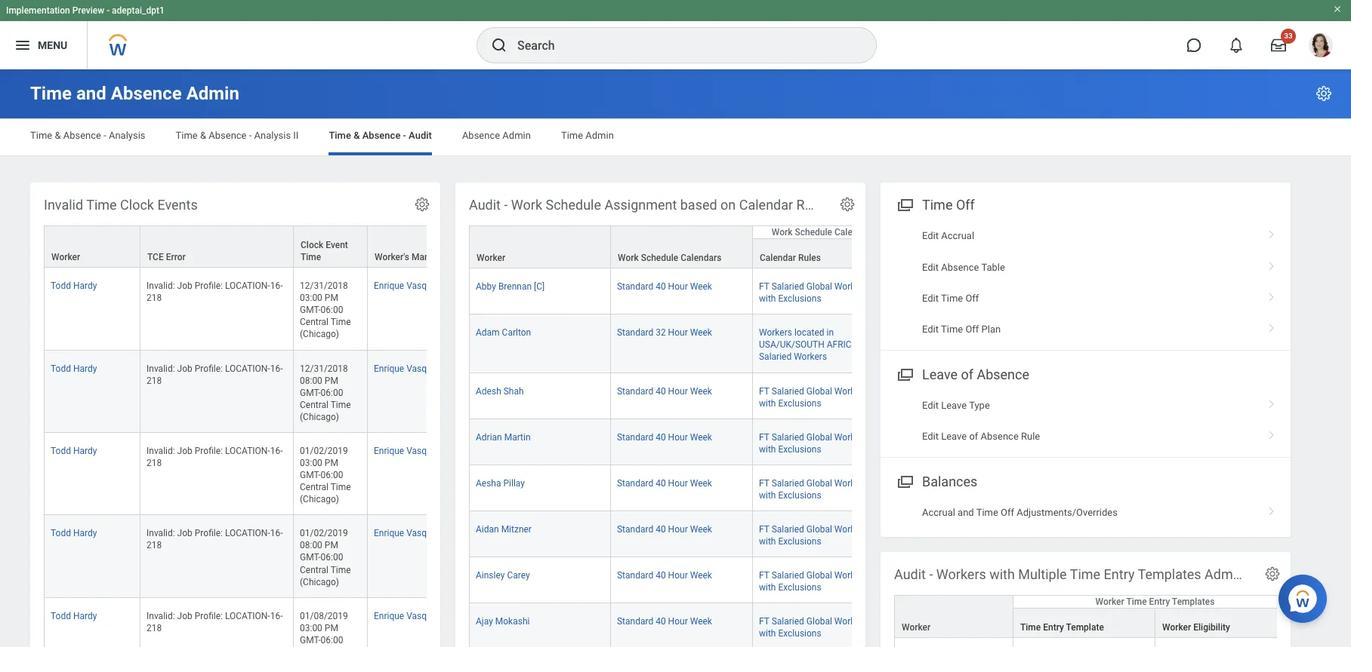 Task type: describe. For each thing, give the bounding box(es) containing it.
ft salaried global workers - with exclusions link for adrian martin
[[759, 429, 872, 455]]

adeptai_dpt1
[[112, 5, 165, 16]]

chevron right image inside edit leave type link
[[1262, 395, 1282, 410]]

search image
[[490, 36, 508, 54]]

multiple
[[1018, 567, 1067, 583]]

ft salaried global workers - with exclusions link for ainsley carey
[[759, 568, 872, 594]]

menu group image for time off
[[894, 194, 915, 214]]

preview
[[72, 5, 104, 16]]

template
[[1066, 623, 1104, 634]]

accrual and time off adjustments/overrides
[[922, 507, 1118, 519]]

time entry template button
[[1014, 610, 1155, 638]]

gmt- for 12/31/2018 03:00 pm gmt-06:00 central time (chicago)
[[300, 305, 321, 316]]

edit leave type link
[[881, 390, 1291, 422]]

ft salaried global workers - with exclusions link for aidan mitzner
[[759, 522, 872, 548]]

menu group image for balances
[[894, 471, 915, 491]]

2 cell from the left
[[1014, 639, 1156, 648]]

time & absence - analysis
[[30, 130, 145, 141]]

brennan
[[498, 282, 532, 292]]

job for 01/02/2019 08:00 pm gmt-06:00 central time (chicago)
[[177, 529, 192, 539]]

africa
[[827, 340, 858, 351]]

row containing adesh shah
[[469, 373, 895, 420]]

06:00 for 01/02/2019 08:00 pm gmt-06:00 central time (chicago)
[[321, 553, 343, 564]]

time off
[[922, 197, 975, 213]]

pillay
[[503, 479, 525, 489]]

accrual and time off adjustments/overrides link
[[881, 498, 1291, 529]]

workers for adrian martin
[[834, 432, 868, 443]]

ft salaried global workers - with exclusions for ainsley carey
[[759, 571, 872, 594]]

todd hardy link for 01/02/2019 03:00 pm gmt-06:00 central time (chicago)
[[51, 443, 97, 457]]

located
[[794, 328, 824, 339]]

ft for adrian martin
[[759, 432, 769, 443]]

with for adesh shah
[[759, 398, 776, 409]]

event
[[326, 240, 348, 251]]

row containing aidan mitzner
[[469, 512, 895, 558]]

error
[[166, 252, 186, 263]]

calendar rules row
[[469, 239, 895, 269]]

218 for 01/02/2019 03:00 pm gmt-06:00 central time (chicago)
[[147, 458, 162, 469]]

schedule for 2nd work schedule calendars "popup button"
[[795, 227, 832, 238]]

edit leave of absence rule
[[922, 431, 1040, 443]]

pm for 01/08/2019 03:00 pm gmt-06:00 central t
[[325, 624, 338, 634]]

0 vertical spatial templates
[[1138, 567, 1201, 583]]

invalid
[[44, 197, 83, 213]]

workers located in usa/uk/south africa - pt salaried workers
[[759, 328, 876, 363]]

row containing adam carlton
[[469, 315, 895, 373]]

edit time off plan
[[922, 324, 1001, 336]]

central for 12/31/2018 03:00 pm gmt-06:00 central time (chicago)
[[300, 317, 329, 328]]

calendar rules
[[760, 253, 821, 264]]

standard 32 hour week
[[617, 328, 712, 339]]

time & absence - analysis ii
[[176, 130, 299, 141]]

edit leave of absence rule link
[[881, 422, 1291, 453]]

workers for adesh shah
[[834, 386, 868, 397]]

edit accrual
[[922, 230, 974, 242]]

time entry template
[[1020, 623, 1104, 634]]

ft salaried global workers - with exclusions for ajay mokashi
[[759, 617, 872, 640]]

aesha pillay
[[476, 479, 525, 489]]

row containing clock event time
[[44, 226, 502, 269]]

edit for edit leave of absence rule
[[922, 431, 939, 443]]

12/31/2018 for 08:00
[[300, 364, 348, 374]]

with for ainsley carey
[[759, 583, 776, 594]]

audit - work schedule assignment based on calendar rule element
[[455, 183, 895, 648]]

33 button
[[1262, 29, 1296, 62]]

worker time entry templates button
[[1014, 597, 1297, 609]]

clock event time button
[[294, 227, 367, 267]]

invalid: job profile: location-16- 218 for 01/08/2019 03:00 pm gmt-06:00 central t
[[147, 611, 283, 634]]

exclusions for ajay mokashi
[[778, 629, 821, 640]]

audit for audit - workers with multiple time entry templates admin
[[894, 567, 926, 583]]

40 for abby brennan [c]
[[656, 282, 666, 292]]

carlton
[[502, 328, 531, 339]]

vasquez for 01/08/2019 03:00 pm gmt-06:00 central t
[[406, 611, 441, 622]]

central for 01/02/2019 03:00 pm gmt-06:00 central time (chicago)
[[300, 483, 329, 493]]

(chicago) for 01/02/2019 03:00 pm gmt-06:00 central time (chicago)
[[300, 495, 339, 505]]

with for aesha pillay
[[759, 491, 776, 501]]

01/08/2019 03:00 pm gmt-06:00 central t
[[300, 611, 353, 648]]

invalid: for 01/08/2019 03:00 pm gmt-06:00 central t
[[147, 611, 175, 622]]

tce error column header
[[140, 226, 294, 269]]

invalid: for 01/02/2019 03:00 pm gmt-06:00 central time (chicago)
[[147, 446, 175, 457]]

row containing aesha pillay
[[469, 466, 895, 512]]

aesha
[[476, 479, 501, 489]]

global for adrian martin
[[806, 432, 832, 443]]

enrique for 01/02/2019 08:00 pm gmt-06:00 central time (chicago)
[[374, 529, 404, 539]]

invalid time clock events
[[44, 197, 198, 213]]

03:00 for 01/08/2019
[[300, 624, 322, 634]]

218 for 12/31/2018 08:00 pm gmt-06:00 central time (chicago)
[[147, 376, 162, 386]]

off inside edit time off plan link
[[965, 324, 979, 336]]

edit time off
[[922, 293, 979, 304]]

01/08/2019
[[300, 611, 348, 622]]

worker for the worker 'popup button' within the invalid time clock events element
[[51, 252, 80, 263]]

standard 40 hour week for adrian martin
[[617, 432, 712, 443]]

ft for aidan mitzner
[[759, 525, 769, 535]]

tab list inside time and absence admin main content
[[15, 119, 1336, 156]]

standard 32 hour week link
[[617, 325, 712, 339]]

shah
[[504, 386, 524, 397]]

work schedule calendars column header
[[611, 226, 753, 270]]

3 cell from the left
[[1156, 639, 1298, 648]]

0 horizontal spatial schedule
[[546, 197, 601, 213]]

audit - workers with multiple time entry templates admin element
[[881, 553, 1298, 648]]

row containing work schedule calendars
[[469, 226, 895, 270]]

and for absence
[[76, 83, 106, 104]]

ft for aesha pillay
[[759, 479, 769, 489]]

worker time entry templates
[[1096, 597, 1215, 608]]

adrian martin link
[[476, 429, 531, 443]]

edit for edit absence table
[[922, 262, 939, 273]]

pm for 12/31/2018 03:00 pm gmt-06:00 central time (chicago)
[[325, 293, 338, 304]]

adesh shah link
[[476, 383, 524, 397]]

vasquez for 01/02/2019 08:00 pm gmt-06:00 central time (chicago)
[[406, 529, 441, 539]]

12/31/2018 03:00 pm gmt-06:00 central time (chicago)
[[300, 281, 353, 340]]

balances
[[922, 474, 978, 490]]

adjustments/overrides
[[1017, 507, 1118, 519]]

worker inside worker eligibility popup button
[[1162, 623, 1191, 634]]

enrique for 01/08/2019 03:00 pm gmt-06:00 central t
[[374, 611, 404, 622]]

location- for 12/31/2018 03:00 pm gmt-06:00 central time (chicago)
[[225, 281, 270, 292]]

ii
[[293, 130, 299, 141]]

01/02/2019 for 03:00
[[300, 446, 348, 457]]

- inside menu banner
[[107, 5, 110, 16]]

time inside 01/02/2019 03:00 pm gmt-06:00 central time (chicago)
[[331, 483, 351, 493]]

rules
[[798, 253, 821, 264]]

menu
[[38, 39, 67, 51]]

enrique vasquez for 01/02/2019 08:00 pm gmt-06:00 central time (chicago)
[[374, 529, 441, 539]]

standard 40 hour week link for ajay mokashi
[[617, 614, 712, 628]]

enrique for 12/31/2018 03:00 pm gmt-06:00 central time (chicago)
[[374, 281, 404, 292]]

aesha pillay link
[[476, 476, 525, 489]]

with inside "audit - workers with multiple time entry templates admin" element
[[990, 567, 1015, 583]]

abby
[[476, 282, 496, 292]]

todd for 01/08/2019 03:00 pm gmt-06:00 central t
[[51, 611, 71, 622]]

work schedule calendars for 2nd work schedule calendars "popup button"
[[772, 227, 875, 238]]

time and absence admin
[[30, 83, 239, 104]]

40 for adesh shah
[[656, 386, 666, 397]]

40 for ainsley carey
[[656, 571, 666, 582]]

edit leave type
[[922, 400, 990, 411]]

0 vertical spatial leave
[[922, 367, 958, 383]]

& for time & absence - analysis
[[55, 130, 61, 141]]

edit accrual link
[[881, 221, 1291, 252]]

accrual inside 'link'
[[941, 230, 974, 242]]

salaried for aidan mitzner
[[772, 525, 804, 535]]

week for adrian martin
[[690, 432, 712, 443]]

standard for aesha pillay
[[617, 479, 653, 489]]

adrian martin
[[476, 432, 531, 443]]

0 vertical spatial work
[[511, 197, 542, 213]]

0 vertical spatial calendar
[[739, 197, 793, 213]]

1 horizontal spatial entry
[[1104, 567, 1135, 583]]

leave of absence
[[922, 367, 1029, 383]]

location- for 01/08/2019 03:00 pm gmt-06:00 central t
[[225, 611, 270, 622]]

profile logan mcneil image
[[1309, 33, 1333, 60]]

todd for 01/02/2019 08:00 pm gmt-06:00 central time (chicago)
[[51, 529, 71, 539]]

in
[[827, 328, 834, 339]]

invalid: for 12/31/2018 08:00 pm gmt-06:00 central time (chicago)
[[147, 364, 175, 374]]

40 for ajay mokashi
[[656, 617, 666, 628]]

ainsley carey link
[[476, 568, 530, 582]]

usa/uk/south
[[759, 340, 825, 351]]

pt
[[865, 340, 876, 351]]

chevron right image for edit time off
[[1262, 288, 1282, 303]]

1 todd hardy from the top
[[51, 281, 97, 292]]

enrique vasquez for 12/31/2018 08:00 pm gmt-06:00 central time (chicago)
[[374, 364, 441, 374]]

0 vertical spatial rule
[[796, 197, 823, 213]]

notifications large image
[[1229, 38, 1244, 53]]

menu banner
[[0, 0, 1351, 69]]

calendar inside popup button
[[760, 253, 796, 264]]

1 cell from the left
[[894, 639, 1014, 648]]

abby brennan [c] link
[[476, 279, 545, 292]]

aidan mitzner
[[476, 525, 532, 535]]

worker column header for audit - work schedule assignment based on calendar rule
[[469, 226, 611, 270]]

08:00 for 01/02/2019
[[300, 541, 322, 552]]

salaried for adrian martin
[[772, 432, 804, 443]]

1 horizontal spatial calendars
[[835, 227, 875, 238]]

templates inside popup button
[[1172, 597, 1215, 608]]

standard for ajay mokashi
[[617, 617, 653, 628]]

tce error button
[[140, 227, 293, 267]]

adam
[[476, 328, 500, 339]]

with for ajay mokashi
[[759, 629, 776, 640]]

01/02/2019 08:00 pm gmt-06:00 central time (chicago)
[[300, 529, 353, 588]]

pm for 12/31/2018 08:00 pm gmt-06:00 central time (chicago)
[[325, 376, 338, 386]]

1 todd hardy link from the top
[[51, 278, 97, 292]]

mokashi
[[495, 617, 530, 628]]

ft salaried global workers - with exclusions link for aesha pillay
[[759, 476, 872, 501]]

week for ainsley carey
[[690, 571, 712, 582]]

enrique for 01/02/2019 03:00 pm gmt-06:00 central time (chicago)
[[374, 446, 404, 457]]

[c]
[[534, 282, 545, 292]]

1 vertical spatial accrual
[[922, 507, 955, 519]]

assignment
[[605, 197, 677, 213]]

exclusions for abby brennan [c]
[[778, 294, 821, 305]]

enrique vasquez link for 12/31/2018 08:00 pm gmt-06:00 central time (chicago)
[[374, 361, 441, 374]]

33
[[1284, 32, 1293, 40]]

of inside edit leave of absence rule link
[[969, 431, 978, 443]]

ainsley carey
[[476, 571, 530, 582]]

vasquez for 12/31/2018 08:00 pm gmt-06:00 central time (chicago)
[[406, 364, 441, 374]]

salaried for abby brennan [c]
[[772, 282, 804, 292]]

work schedule calendars button inside column header
[[611, 227, 752, 268]]

table
[[981, 262, 1005, 273]]

clock event time
[[301, 240, 348, 263]]

1 vertical spatial rule
[[1021, 431, 1040, 443]]

adesh shah
[[476, 386, 524, 397]]

standard 40 hour week for aesha pillay
[[617, 479, 712, 489]]

central for 01/08/2019 03:00 pm gmt-06:00 central t
[[300, 648, 329, 648]]



Task type: locate. For each thing, give the bounding box(es) containing it.
worker inside invalid time clock events element
[[51, 252, 80, 263]]

6 edit from the top
[[922, 431, 939, 443]]

40 for aesha pillay
[[656, 479, 666, 489]]

5 todd hardy link from the top
[[51, 608, 97, 622]]

worker's manager(s)
[[375, 252, 459, 263]]

configure audit - workers with multiple time entry templates admin image
[[1264, 566, 1281, 583]]

0 horizontal spatial calendars
[[681, 253, 722, 264]]

3 pm from the top
[[325, 458, 338, 469]]

4 vasquez from the top
[[406, 529, 441, 539]]

0 vertical spatial chevron right image
[[1262, 319, 1282, 334]]

schedule inside column header
[[641, 253, 678, 264]]

1 horizontal spatial work schedule calendars button
[[753, 227, 894, 239]]

week inside standard 32 hour week link
[[690, 328, 712, 339]]

3 job from the top
[[177, 446, 192, 457]]

week for adam carlton
[[690, 328, 712, 339]]

03:00 inside 01/02/2019 03:00 pm gmt-06:00 central time (chicago)
[[300, 458, 322, 469]]

standard 40 hour week link for ainsley carey
[[617, 568, 712, 582]]

pm down the 01/08/2019
[[325, 624, 338, 634]]

location- for 01/02/2019 08:00 pm gmt-06:00 central time (chicago)
[[225, 529, 270, 539]]

12/31/2018 08:00 pm gmt-06:00 central time (chicago)
[[300, 364, 353, 423]]

08:00 inside 01/02/2019 08:00 pm gmt-06:00 central time (chicago)
[[300, 541, 322, 552]]

- inside workers located in usa/uk/south africa - pt salaried workers
[[860, 340, 862, 351]]

ajay mokashi
[[476, 617, 530, 628]]

0 vertical spatial schedule
[[546, 197, 601, 213]]

03:00 down the 01/08/2019
[[300, 624, 322, 634]]

and
[[76, 83, 106, 104], [958, 507, 974, 519]]

exclusions for adesh shah
[[778, 398, 821, 409]]

invalid: job profile: location-16- 218 for 12/31/2018 03:00 pm gmt-06:00 central time (chicago)
[[147, 281, 283, 304]]

1 standard 40 hour week link from the top
[[617, 279, 712, 292]]

worker for the worker 'popup button' inside audit - work schedule assignment based on calendar rule element
[[477, 253, 505, 264]]

worker button
[[45, 227, 140, 267], [470, 227, 610, 268], [895, 597, 1013, 638]]

hardy
[[73, 281, 97, 292], [73, 364, 97, 374], [73, 446, 97, 457], [73, 529, 97, 539], [73, 611, 97, 622]]

work schedule calendars button down based
[[611, 227, 752, 268]]

5 invalid: from the top
[[147, 611, 175, 622]]

1 horizontal spatial schedule
[[641, 253, 678, 264]]

list
[[881, 221, 1291, 346], [881, 390, 1291, 453]]

off up the edit accrual
[[956, 197, 975, 213]]

row containing abby brennan [c]
[[469, 269, 895, 315]]

06:00 for 12/31/2018 03:00 pm gmt-06:00 central time (chicago)
[[321, 305, 343, 316]]

2 12/31/2018 from the top
[[300, 364, 348, 374]]

gmt- for 01/08/2019 03:00 pm gmt-06:00 central t
[[300, 636, 321, 646]]

leave left type
[[941, 400, 967, 411]]

32
[[656, 328, 666, 339]]

clock
[[120, 197, 154, 213], [301, 240, 323, 251]]

pm inside 12/31/2018 03:00 pm gmt-06:00 central time (chicago)
[[325, 293, 338, 304]]

calendar
[[739, 197, 793, 213], [760, 253, 796, 264]]

worker inside "worker time entry templates" popup button
[[1096, 597, 1124, 608]]

central inside 01/02/2019 03:00 pm gmt-06:00 central time (chicago)
[[300, 483, 329, 493]]

0 horizontal spatial work
[[511, 197, 542, 213]]

work schedule calendars button up calendar rules popup button
[[753, 227, 894, 239]]

16- left 12/31/2018 08:00 pm gmt-06:00 central time (chicago)
[[270, 364, 283, 374]]

and up time & absence - analysis
[[76, 83, 106, 104]]

abby brennan [c]
[[476, 282, 545, 292]]

ajay
[[476, 617, 493, 628]]

entry left template
[[1043, 623, 1064, 634]]

1 vertical spatial menu group image
[[894, 471, 915, 491]]

todd for 01/02/2019 03:00 pm gmt-06:00 central time (chicago)
[[51, 446, 71, 457]]

2 invalid: job profile: location-16-218 element from the top
[[147, 361, 283, 386]]

0 vertical spatial menu group image
[[894, 194, 915, 214]]

03:00 for 12/31/2018
[[300, 293, 322, 304]]

2 vertical spatial work
[[618, 253, 639, 264]]

chevron right image
[[1262, 319, 1282, 334], [1262, 395, 1282, 410], [1262, 426, 1282, 441]]

workers located in usa/uk/south africa - pt salaried workers link
[[759, 325, 876, 363]]

16- left 01/02/2019 08:00 pm gmt-06:00 central time (chicago)
[[270, 529, 283, 539]]

pm down 01/02/2019 03:00 pm gmt-06:00 central time (chicago)
[[325, 541, 338, 552]]

hour
[[668, 282, 688, 292], [668, 328, 688, 339], [668, 386, 688, 397], [668, 432, 688, 443], [668, 479, 688, 489], [668, 525, 688, 535], [668, 571, 688, 582], [668, 617, 688, 628]]

1 vertical spatial work schedule calendars
[[618, 253, 722, 264]]

analysis down time and absence admin on the left top of page
[[109, 130, 145, 141]]

implementation preview -   adeptai_dpt1
[[6, 5, 165, 16]]

audit for audit - work schedule assignment based on calendar rule
[[469, 197, 501, 213]]

0 vertical spatial list
[[881, 221, 1291, 346]]

of up edit leave type
[[961, 367, 974, 383]]

03:00 down clock event time
[[300, 293, 322, 304]]

0 horizontal spatial work schedule calendars
[[618, 253, 722, 264]]

row
[[44, 226, 502, 269], [469, 226, 895, 270], [44, 268, 502, 351], [469, 269, 895, 315], [469, 315, 895, 373], [44, 351, 502, 433], [469, 373, 895, 420], [469, 420, 895, 466], [44, 433, 502, 516], [469, 466, 895, 512], [469, 512, 895, 558], [44, 516, 502, 599], [469, 558, 895, 604], [894, 596, 1298, 640], [44, 599, 502, 648], [469, 604, 895, 648], [894, 609, 1298, 648], [894, 639, 1298, 648]]

2 standard from the top
[[617, 328, 653, 339]]

2 horizontal spatial schedule
[[795, 227, 832, 238]]

08:00
[[300, 376, 322, 386], [300, 541, 322, 552]]

40 for adrian martin
[[656, 432, 666, 443]]

job for 12/31/2018 08:00 pm gmt-06:00 central time (chicago)
[[177, 364, 192, 374]]

edit down edit time off
[[922, 324, 939, 336]]

chevron right image
[[1262, 225, 1282, 240], [1262, 256, 1282, 272], [1262, 288, 1282, 303], [1262, 502, 1282, 517]]

off
[[956, 197, 975, 213], [965, 293, 979, 304], [965, 324, 979, 336], [1001, 507, 1014, 519]]

exclusions for aesha pillay
[[778, 491, 821, 501]]

time inside clock event time
[[301, 252, 321, 263]]

0 horizontal spatial entry
[[1043, 623, 1064, 634]]

invalid: job profile: location-16- 218 for 12/31/2018 08:00 pm gmt-06:00 central time (chicago)
[[147, 364, 283, 386]]

6 standard from the top
[[617, 525, 653, 535]]

configure invalid time clock events image
[[414, 196, 430, 213]]

accrual down balances on the bottom right of page
[[922, 507, 955, 519]]

worker eligibility button
[[1156, 610, 1297, 638]]

3 standard 40 hour week link from the top
[[617, 429, 712, 443]]

2 exclusions from the top
[[778, 398, 821, 409]]

5 profile: from the top
[[195, 611, 223, 622]]

standard 40 hour week link for abby brennan [c]
[[617, 279, 712, 292]]

tab list
[[15, 119, 1336, 156]]

12/31/2018 down clock event time
[[300, 281, 348, 292]]

pm down 12/31/2018 03:00 pm gmt-06:00 central time (chicago)
[[325, 376, 338, 386]]

01/02/2019
[[300, 446, 348, 457], [300, 529, 348, 539]]

16- left 01/02/2019 03:00 pm gmt-06:00 central time (chicago)
[[270, 446, 283, 457]]

2 location- from the top
[[225, 364, 270, 374]]

ft for ajay mokashi
[[759, 617, 769, 628]]

3 ft salaried global workers - with exclusions link from the top
[[759, 429, 872, 455]]

on
[[721, 197, 736, 213]]

1 08:00 from the top
[[300, 376, 322, 386]]

absence admin
[[462, 130, 531, 141]]

menu group image
[[894, 364, 915, 384]]

menu group image left balances on the bottom right of page
[[894, 471, 915, 491]]

off down the edit absence table
[[965, 293, 979, 304]]

2 horizontal spatial worker column header
[[894, 596, 1014, 640]]

1 todd from the top
[[51, 281, 71, 292]]

ft salaried global workers - with exclusions for aidan mitzner
[[759, 525, 872, 548]]

hour for aidan mitzner
[[668, 525, 688, 535]]

entry up worker time entry templates
[[1104, 567, 1135, 583]]

row containing ainsley carey
[[469, 558, 895, 604]]

5 enrique vasquez link from the top
[[374, 608, 441, 622]]

2 horizontal spatial work
[[772, 227, 793, 238]]

job
[[177, 281, 192, 292], [177, 364, 192, 374], [177, 446, 192, 457], [177, 529, 192, 539], [177, 611, 192, 622]]

standard 40 hour week link for adrian martin
[[617, 429, 712, 443]]

2 03:00 from the top
[[300, 458, 322, 469]]

4 standard 40 hour week from the top
[[617, 479, 712, 489]]

ainsley
[[476, 571, 505, 582]]

row containing adrian martin
[[469, 420, 895, 466]]

2 vertical spatial 03:00
[[300, 624, 322, 634]]

todd hardy link for 01/08/2019 03:00 pm gmt-06:00 central t
[[51, 608, 97, 622]]

1 vertical spatial 01/02/2019
[[300, 529, 348, 539]]

01/02/2019 down 12/31/2018 08:00 pm gmt-06:00 central time (chicago)
[[300, 446, 348, 457]]

12/31/2018 inside 12/31/2018 08:00 pm gmt-06:00 central time (chicago)
[[300, 364, 348, 374]]

chevron right image inside edit absence table link
[[1262, 256, 1282, 272]]

enrique right 01/02/2019 03:00 pm gmt-06:00 central time (chicago)
[[374, 446, 404, 457]]

enrique down the worker's
[[374, 281, 404, 292]]

worker button inside invalid time clock events element
[[45, 227, 140, 267]]

1 vertical spatial audit
[[469, 197, 501, 213]]

enrique vasquez link for 12/31/2018 03:00 pm gmt-06:00 central time (chicago)
[[374, 278, 441, 292]]

edit inside edit leave type link
[[922, 400, 939, 411]]

leave for type
[[941, 400, 967, 411]]

1 horizontal spatial worker button
[[470, 227, 610, 268]]

16- left 12/31/2018 03:00 pm gmt-06:00 central time (chicago)
[[270, 281, 283, 292]]

4 invalid: from the top
[[147, 529, 175, 539]]

invalid: job profile: location-16-218 element for 01/02/2019 03:00 pm gmt-06:00 central time (chicago)
[[147, 443, 283, 469]]

schedule down audit - work schedule assignment based on calendar rule
[[641, 253, 678, 264]]

01/02/2019 03:00 pm gmt-06:00 central time (chicago)
[[300, 446, 353, 505]]

5 standard 40 hour week from the top
[[617, 525, 712, 535]]

08:00 down 12/31/2018 03:00 pm gmt-06:00 central time (chicago)
[[300, 376, 322, 386]]

hardy for 01/02/2019 03:00 pm gmt-06:00 central time (chicago)
[[73, 446, 97, 457]]

standard 40 hour week for aidan mitzner
[[617, 525, 712, 535]]

vasquez for 01/02/2019 03:00 pm gmt-06:00 central time (chicago)
[[406, 446, 441, 457]]

templates up worker eligibility
[[1172, 597, 1215, 608]]

12/31/2018
[[300, 281, 348, 292], [300, 364, 348, 374]]

4 invalid: job profile: location-16- 218 from the top
[[147, 529, 283, 552]]

1 location- from the top
[[225, 281, 270, 292]]

central up 01/02/2019 08:00 pm gmt-06:00 central time (chicago)
[[300, 483, 329, 493]]

0 vertical spatial 08:00
[[300, 376, 322, 386]]

12/31/2018 inside 12/31/2018 03:00 pm gmt-06:00 central time (chicago)
[[300, 281, 348, 292]]

central inside 01/02/2019 08:00 pm gmt-06:00 central time (chicago)
[[300, 565, 329, 576]]

work schedule calendars inside column header
[[618, 253, 722, 264]]

edit inside edit absence table link
[[922, 262, 939, 273]]

invalid:
[[147, 281, 175, 292], [147, 364, 175, 374], [147, 446, 175, 457], [147, 529, 175, 539], [147, 611, 175, 622]]

workers for aidan mitzner
[[834, 525, 868, 535]]

1 horizontal spatial and
[[958, 507, 974, 519]]

rule left the configure audit - work schedule assignment based on calendar rule icon
[[796, 197, 823, 213]]

eligibility
[[1193, 623, 1230, 634]]

Search Workday  search field
[[517, 29, 845, 62]]

03:00 inside 12/31/2018 03:00 pm gmt-06:00 central time (chicago)
[[300, 293, 322, 304]]

2 hour from the top
[[668, 328, 688, 339]]

03:00
[[300, 293, 322, 304], [300, 458, 322, 469], [300, 624, 322, 634]]

ft salaried global workers - with exclusions for adesh shah
[[759, 386, 872, 409]]

1 vertical spatial calendar
[[760, 253, 796, 264]]

todd hardy for 01/02/2019 03:00 pm gmt-06:00 central time (chicago)
[[51, 446, 97, 457]]

(chicago) inside 12/31/2018 08:00 pm gmt-06:00 central time (chicago)
[[300, 412, 339, 423]]

audit - workers with multiple time entry templates admin
[[894, 567, 1244, 583]]

4 standard from the top
[[617, 432, 653, 443]]

audit - work schedule assignment based on calendar rule
[[469, 197, 823, 213]]

location-
[[225, 281, 270, 292], [225, 364, 270, 374], [225, 446, 270, 457], [225, 529, 270, 539], [225, 611, 270, 622]]

1 40 from the top
[[656, 282, 666, 292]]

pm down 12/31/2018 08:00 pm gmt-06:00 central time (chicago)
[[325, 458, 338, 469]]

1 horizontal spatial work schedule calendars
[[772, 227, 875, 238]]

ft for adesh shah
[[759, 386, 769, 397]]

1 horizontal spatial clock
[[301, 240, 323, 251]]

leave down edit leave type
[[941, 431, 967, 443]]

inbox large image
[[1271, 38, 1286, 53]]

tce error
[[147, 252, 186, 263]]

gmt- inside 01/02/2019 03:00 pm gmt-06:00 central time (chicago)
[[300, 471, 321, 481]]

1 invalid: job profile: location-16-218 element from the top
[[147, 278, 283, 304]]

based
[[680, 197, 717, 213]]

row containing worker time entry templates
[[894, 596, 1298, 640]]

16- for 01/08/2019 03:00 pm gmt-06:00 central t
[[270, 611, 283, 622]]

01/02/2019 inside 01/02/2019 03:00 pm gmt-06:00 central time (chicago)
[[300, 446, 348, 457]]

off inside accrual and time off adjustments/overrides link
[[1001, 507, 1014, 519]]

and down balances on the bottom right of page
[[958, 507, 974, 519]]

todd hardy link for 01/02/2019 08:00 pm gmt-06:00 central time (chicago)
[[51, 526, 97, 539]]

schedule
[[546, 197, 601, 213], [795, 227, 832, 238], [641, 253, 678, 264]]

invalid: job profile: location-16- 218
[[147, 281, 283, 304], [147, 364, 283, 386], [147, 446, 283, 469], [147, 529, 283, 552], [147, 611, 283, 634]]

7 ft salaried global workers - with exclusions link from the top
[[759, 614, 872, 640]]

0 vertical spatial 12/31/2018
[[300, 281, 348, 292]]

3 todd hardy from the top
[[51, 446, 97, 457]]

enrique right 01/02/2019 08:00 pm gmt-06:00 central time (chicago)
[[374, 529, 404, 539]]

worker button inside "audit - workers with multiple time entry templates admin" element
[[895, 597, 1013, 638]]

6 standard 40 hour week from the top
[[617, 571, 712, 582]]

work schedule calendars down audit - work schedule assignment based on calendar rule
[[618, 253, 722, 264]]

edit inside the "edit accrual" 'link'
[[922, 230, 939, 242]]

workers for abby brennan [c]
[[834, 282, 868, 292]]

1 enrique from the top
[[374, 281, 404, 292]]

hour for adesh shah
[[668, 386, 688, 397]]

entry
[[1104, 567, 1135, 583], [1149, 597, 1170, 608], [1043, 623, 1064, 634]]

week for aidan mitzner
[[690, 525, 712, 535]]

analysis
[[109, 130, 145, 141], [254, 130, 291, 141]]

row containing ajay mokashi
[[469, 604, 895, 648]]

analysis left 'ii'
[[254, 130, 291, 141]]

1 vertical spatial calendars
[[681, 253, 722, 264]]

5 enrique from the top
[[374, 611, 404, 622]]

1 edit from the top
[[922, 230, 939, 242]]

06:00 inside 12/31/2018 08:00 pm gmt-06:00 central time (chicago)
[[321, 388, 343, 399]]

with
[[759, 294, 776, 305], [759, 398, 776, 409], [759, 445, 776, 455], [759, 491, 776, 501], [759, 537, 776, 548], [990, 567, 1015, 583], [759, 583, 776, 594], [759, 629, 776, 640]]

location- for 12/31/2018 08:00 pm gmt-06:00 central time (chicago)
[[225, 364, 270, 374]]

edit down time off
[[922, 230, 939, 242]]

time and absence admin main content
[[0, 69, 1351, 648]]

1 exclusions from the top
[[778, 294, 821, 305]]

5 standard from the top
[[617, 479, 653, 489]]

0 horizontal spatial worker column header
[[44, 226, 140, 269]]

4 ft salaried global workers - with exclusions link from the top
[[759, 476, 872, 501]]

2 enrique vasquez from the top
[[374, 364, 441, 374]]

salaried for adesh shah
[[772, 386, 804, 397]]

pm inside 12/31/2018 08:00 pm gmt-06:00 central time (chicago)
[[325, 376, 338, 386]]

configure this page image
[[1315, 85, 1333, 103]]

3 location- from the top
[[225, 446, 270, 457]]

3 03:00 from the top
[[300, 624, 322, 634]]

standard 40 hour week for abby brennan [c]
[[617, 282, 712, 292]]

todd hardy
[[51, 281, 97, 292], [51, 364, 97, 374], [51, 446, 97, 457], [51, 529, 97, 539], [51, 611, 97, 622]]

off inside edit time off link
[[965, 293, 979, 304]]

01/02/2019 for 08:00
[[300, 529, 348, 539]]

ft salaried global workers - with exclusions link for adesh shah
[[759, 383, 872, 409]]

6 ft salaried global workers - with exclusions link from the top
[[759, 568, 872, 594]]

3 enrique from the top
[[374, 446, 404, 457]]

time inside 12/31/2018 03:00 pm gmt-06:00 central time (chicago)
[[331, 317, 351, 328]]

6 exclusions from the top
[[778, 583, 821, 594]]

ft salaried global workers - with exclusions for aesha pillay
[[759, 479, 872, 501]]

0 horizontal spatial rule
[[796, 197, 823, 213]]

8 hour from the top
[[668, 617, 688, 628]]

pm down clock event time
[[325, 293, 338, 304]]

01/02/2019 inside 01/02/2019 08:00 pm gmt-06:00 central time (chicago)
[[300, 529, 348, 539]]

06:00 inside 12/31/2018 03:00 pm gmt-06:00 central time (chicago)
[[321, 305, 343, 316]]

08:00 inside 12/31/2018 08:00 pm gmt-06:00 central time (chicago)
[[300, 376, 322, 386]]

1 horizontal spatial &
[[200, 130, 206, 141]]

(chicago) inside 01/02/2019 03:00 pm gmt-06:00 central time (chicago)
[[300, 495, 339, 505]]

3 todd hardy link from the top
[[51, 443, 97, 457]]

absence inside edit absence table link
[[941, 262, 979, 273]]

absence
[[111, 83, 182, 104], [63, 130, 101, 141], [209, 130, 247, 141], [362, 130, 401, 141], [462, 130, 500, 141], [941, 262, 979, 273], [977, 367, 1029, 383], [981, 431, 1019, 443]]

1 06:00 from the top
[[321, 305, 343, 316]]

worker button inside audit - work schedule assignment based on calendar rule element
[[470, 227, 610, 268]]

2 vertical spatial leave
[[941, 431, 967, 443]]

4 06:00 from the top
[[321, 553, 343, 564]]

mitzner
[[501, 525, 532, 535]]

7 standard 40 hour week link from the top
[[617, 614, 712, 628]]

central up 01/02/2019 03:00 pm gmt-06:00 central time (chicago)
[[300, 400, 329, 411]]

hour for adrian martin
[[668, 432, 688, 443]]

ajay mokashi link
[[476, 614, 530, 628]]

todd hardy for 01/02/2019 08:00 pm gmt-06:00 central time (chicago)
[[51, 529, 97, 539]]

of down type
[[969, 431, 978, 443]]

chevron right image inside accrual and time off adjustments/overrides link
[[1262, 502, 1282, 517]]

menu button
[[0, 21, 87, 69]]

4 job from the top
[[177, 529, 192, 539]]

0 horizontal spatial analysis
[[109, 130, 145, 141]]

1 vertical spatial 03:00
[[300, 458, 322, 469]]

enrique vasquez link for 01/08/2019 03:00 pm gmt-06:00 central t
[[374, 608, 441, 622]]

worker button for audit - work schedule assignment based on calendar rule
[[470, 227, 610, 268]]

0 vertical spatial accrual
[[941, 230, 974, 242]]

16- for 12/31/2018 03:00 pm gmt-06:00 central time (chicago)
[[270, 281, 283, 292]]

global for ajay mokashi
[[806, 617, 832, 628]]

(chicago) up 01/02/2019 03:00 pm gmt-06:00 central time (chicago)
[[300, 412, 339, 423]]

1 vertical spatial templates
[[1172, 597, 1215, 608]]

profile: for 12/31/2018 03:00 pm gmt-06:00 central time (chicago)
[[195, 281, 223, 292]]

4 enrique from the top
[[374, 529, 404, 539]]

1 horizontal spatial worker column header
[[469, 226, 611, 270]]

hardy for 01/08/2019 03:00 pm gmt-06:00 central t
[[73, 611, 97, 622]]

12/31/2018 down 12/31/2018 03:00 pm gmt-06:00 central time (chicago)
[[300, 364, 348, 374]]

standard for adam carlton
[[617, 328, 653, 339]]

2 list from the top
[[881, 390, 1291, 453]]

enrique vasquez for 01/02/2019 03:00 pm gmt-06:00 central time (chicago)
[[374, 446, 441, 457]]

central inside 01/08/2019 03:00 pm gmt-06:00 central t
[[300, 648, 329, 648]]

clock inside clock event time
[[301, 240, 323, 251]]

pm inside 01/08/2019 03:00 pm gmt-06:00 central t
[[325, 624, 338, 634]]

tab list containing time & absence - analysis
[[15, 119, 1336, 156]]

invalid time clock events element
[[30, 183, 502, 648]]

edit down the edit accrual
[[922, 262, 939, 273]]

todd
[[51, 281, 71, 292], [51, 364, 71, 374], [51, 446, 71, 457], [51, 529, 71, 539], [51, 611, 71, 622]]

1 horizontal spatial work
[[618, 253, 639, 264]]

standard
[[617, 282, 653, 292], [617, 328, 653, 339], [617, 386, 653, 397], [617, 432, 653, 443], [617, 479, 653, 489], [617, 525, 653, 535], [617, 571, 653, 582], [617, 617, 653, 628]]

4 16- from the top
[[270, 529, 283, 539]]

3 06:00 from the top
[[321, 471, 343, 481]]

calendars down based
[[681, 253, 722, 264]]

0 horizontal spatial worker button
[[45, 227, 140, 267]]

5 gmt- from the top
[[300, 636, 321, 646]]

7 global from the top
[[806, 617, 832, 628]]

list containing edit leave type
[[881, 390, 1291, 453]]

0 horizontal spatial clock
[[120, 197, 154, 213]]

gmt- inside 12/31/2018 08:00 pm gmt-06:00 central time (chicago)
[[300, 388, 321, 399]]

2 horizontal spatial worker button
[[895, 597, 1013, 638]]

edit for edit time off
[[922, 293, 939, 304]]

schedule left assignment
[[546, 197, 601, 213]]

1 horizontal spatial analysis
[[254, 130, 291, 141]]

clock left events
[[120, 197, 154, 213]]

off left plan
[[965, 324, 979, 336]]

218
[[147, 293, 162, 304], [147, 376, 162, 386], [147, 458, 162, 469], [147, 541, 162, 552], [147, 624, 162, 634]]

profile:
[[195, 281, 223, 292], [195, 364, 223, 374], [195, 446, 223, 457], [195, 529, 223, 539], [195, 611, 223, 622]]

1 vertical spatial schedule
[[795, 227, 832, 238]]

2 central from the top
[[300, 400, 329, 411]]

gmt- for 01/02/2019 08:00 pm gmt-06:00 central time (chicago)
[[300, 553, 321, 564]]

exclusions
[[778, 294, 821, 305], [778, 398, 821, 409], [778, 445, 821, 455], [778, 491, 821, 501], [778, 537, 821, 548], [778, 583, 821, 594], [778, 629, 821, 640]]

work inside work schedule calendars column header
[[618, 253, 639, 264]]

configure audit - work schedule assignment based on calendar rule image
[[839, 196, 856, 213]]

4 edit from the top
[[922, 324, 939, 336]]

enrique right 12/31/2018 08:00 pm gmt-06:00 central time (chicago)
[[374, 364, 404, 374]]

menu group image
[[894, 194, 915, 214], [894, 471, 915, 491]]

events
[[157, 197, 198, 213]]

gmt- inside 12/31/2018 03:00 pm gmt-06:00 central time (chicago)
[[300, 305, 321, 316]]

06:00 inside 01/02/2019 08:00 pm gmt-06:00 central time (chicago)
[[321, 553, 343, 564]]

2 enrique from the top
[[374, 364, 404, 374]]

1 work schedule calendars button from the left
[[611, 227, 752, 268]]

2 horizontal spatial audit
[[894, 567, 926, 583]]

1 vertical spatial chevron right image
[[1262, 395, 1282, 410]]

0 vertical spatial work schedule calendars
[[772, 227, 875, 238]]

work schedule calendars up calendar rules popup button
[[772, 227, 875, 238]]

1 vertical spatial and
[[958, 507, 974, 519]]

schedule up calendar rules popup button
[[795, 227, 832, 238]]

edit inside edit time off link
[[922, 293, 939, 304]]

2 invalid: job profile: location-16- 218 from the top
[[147, 364, 283, 386]]

adrian
[[476, 432, 502, 443]]

3 ft salaried global workers - with exclusions from the top
[[759, 432, 872, 455]]

(chicago) up 01/02/2019 08:00 pm gmt-06:00 central time (chicago)
[[300, 495, 339, 505]]

218 for 12/31/2018 03:00 pm gmt-06:00 central time (chicago)
[[147, 293, 162, 304]]

2 analysis from the left
[[254, 130, 291, 141]]

adam carlton link
[[476, 325, 531, 339]]

2 vertical spatial schedule
[[641, 253, 678, 264]]

calendar left rules
[[760, 253, 796, 264]]

2 horizontal spatial entry
[[1149, 597, 1170, 608]]

3 invalid: job profile: location-16-218 element from the top
[[147, 443, 283, 469]]

list for time off
[[881, 221, 1291, 346]]

edit time off link
[[881, 283, 1291, 314]]

pm for 01/02/2019 08:00 pm gmt-06:00 central time (chicago)
[[325, 541, 338, 552]]

2 40 from the top
[[656, 386, 666, 397]]

plan
[[981, 324, 1001, 336]]

2 vertical spatial chevron right image
[[1262, 426, 1282, 441]]

row containing time entry template
[[894, 609, 1298, 648]]

menu group image left time off
[[894, 194, 915, 214]]

chevron right image inside edit time off link
[[1262, 288, 1282, 303]]

edit inside edit leave of absence rule link
[[922, 431, 939, 443]]

work schedule calendars button
[[611, 227, 752, 268], [753, 227, 894, 239]]

5 invalid: job profile: location-16-218 element from the top
[[147, 608, 283, 634]]

adam carlton
[[476, 328, 531, 339]]

0 vertical spatial and
[[76, 83, 106, 104]]

pm inside 01/02/2019 03:00 pm gmt-06:00 central time (chicago)
[[325, 458, 338, 469]]

standard 40 hour week for ainsley carey
[[617, 571, 712, 582]]

4 hour from the top
[[668, 432, 688, 443]]

4 hardy from the top
[[73, 529, 97, 539]]

list containing edit accrual
[[881, 221, 1291, 346]]

edit absence table
[[922, 262, 1005, 273]]

edit left type
[[922, 400, 939, 411]]

1 vertical spatial leave
[[941, 400, 967, 411]]

edit down edit leave type
[[922, 431, 939, 443]]

03:00 down 12/31/2018 08:00 pm gmt-06:00 central time (chicago)
[[300, 458, 322, 469]]

(chicago) up the 01/08/2019
[[300, 577, 339, 588]]

standard 40 hour week link
[[617, 279, 712, 292], [617, 383, 712, 397], [617, 429, 712, 443], [617, 476, 712, 489], [617, 522, 712, 535], [617, 568, 712, 582], [617, 614, 712, 628]]

close environment banner image
[[1333, 5, 1342, 14]]

central inside 12/31/2018 03:00 pm gmt-06:00 central time (chicago)
[[300, 317, 329, 328]]

2 standard 40 hour week link from the top
[[617, 383, 712, 397]]

invalid: job profile: location-16-218 element
[[147, 278, 283, 304], [147, 361, 283, 386], [147, 443, 283, 469], [147, 526, 283, 552], [147, 608, 283, 634]]

1 01/02/2019 from the top
[[300, 446, 348, 457]]

standard for adesh shah
[[617, 386, 653, 397]]

2 vertical spatial entry
[[1043, 623, 1064, 634]]

0 vertical spatial entry
[[1104, 567, 1135, 583]]

1 vertical spatial 08:00
[[300, 541, 322, 552]]

central down the 01/08/2019
[[300, 648, 329, 648]]

templates up "worker time entry templates" popup button
[[1138, 567, 1201, 583]]

0 vertical spatial 03:00
[[300, 293, 322, 304]]

tce
[[147, 252, 164, 263]]

justify image
[[14, 36, 32, 54]]

4 global from the top
[[806, 479, 832, 489]]

4 gmt- from the top
[[300, 553, 321, 564]]

1 vertical spatial of
[[969, 431, 978, 443]]

3 invalid: from the top
[[147, 446, 175, 457]]

week for abby brennan [c]
[[690, 282, 712, 292]]

218 for 01/02/2019 08:00 pm gmt-06:00 central time (chicago)
[[147, 541, 162, 552]]

worker's
[[375, 252, 409, 263]]

0 horizontal spatial and
[[76, 83, 106, 104]]

time & absence - audit
[[329, 130, 432, 141]]

5 ft salaried global workers - with exclusions from the top
[[759, 525, 872, 548]]

time inside 01/02/2019 08:00 pm gmt-06:00 central time (chicago)
[[331, 565, 351, 576]]

ft salaried global workers - with exclusions link for ajay mokashi
[[759, 614, 872, 640]]

1 vertical spatial 12/31/2018
[[300, 364, 348, 374]]

01/02/2019 down 01/02/2019 03:00 pm gmt-06:00 central time (chicago)
[[300, 529, 348, 539]]

2 ft salaried global workers - with exclusions link from the top
[[759, 383, 872, 409]]

0 vertical spatial of
[[961, 367, 974, 383]]

0 horizontal spatial &
[[55, 130, 61, 141]]

0 horizontal spatial audit
[[409, 130, 432, 141]]

1 chevron right image from the top
[[1262, 225, 1282, 240]]

work for work schedule calendars "popup button" in column header
[[618, 253, 639, 264]]

calendar rules button
[[753, 239, 894, 268]]

chevron right image inside edit leave of absence rule link
[[1262, 426, 1282, 441]]

(chicago) inside 12/31/2018 03:00 pm gmt-06:00 central time (chicago)
[[300, 330, 339, 340]]

2 edit from the top
[[922, 262, 939, 273]]

2 (chicago) from the top
[[300, 412, 339, 423]]

4 chevron right image from the top
[[1262, 502, 1282, 517]]

calendars
[[835, 227, 875, 238], [681, 253, 722, 264]]

1 vertical spatial clock
[[301, 240, 323, 251]]

4 enrique vasquez from the top
[[374, 529, 441, 539]]

4 profile: from the top
[[195, 529, 223, 539]]

06:00 inside 01/08/2019 03:00 pm gmt-06:00 central t
[[321, 636, 343, 646]]

3 hour from the top
[[668, 386, 688, 397]]

12/31/2018 for 03:00
[[300, 281, 348, 292]]

absence inside edit leave of absence rule link
[[981, 431, 1019, 443]]

2 work schedule calendars button from the left
[[753, 227, 894, 239]]

(chicago) up 12/31/2018 08:00 pm gmt-06:00 central time (chicago)
[[300, 330, 339, 340]]

edit inside edit time off plan link
[[922, 324, 939, 336]]

todd for 12/31/2018 08:00 pm gmt-06:00 central time (chicago)
[[51, 364, 71, 374]]

calendars down the configure audit - work schedule assignment based on calendar rule icon
[[835, 227, 875, 238]]

time inside 12/31/2018 08:00 pm gmt-06:00 central time (chicago)
[[331, 400, 351, 411]]

adesh
[[476, 386, 501, 397]]

week for adesh shah
[[690, 386, 712, 397]]

central up 12/31/2018 08:00 pm gmt-06:00 central time (chicago)
[[300, 317, 329, 328]]

1 hardy from the top
[[73, 281, 97, 292]]

cell
[[894, 639, 1014, 648], [1014, 639, 1156, 648], [1156, 639, 1298, 648]]

calendar right on on the top of page
[[739, 197, 793, 213]]

1 vertical spatial entry
[[1149, 597, 1170, 608]]

work
[[511, 197, 542, 213], [772, 227, 793, 238], [618, 253, 639, 264]]

exclusions for adrian martin
[[778, 445, 821, 455]]

1 vertical spatial list
[[881, 390, 1291, 453]]

job for 01/02/2019 03:00 pm gmt-06:00 central time (chicago)
[[177, 446, 192, 457]]

of
[[961, 367, 974, 383], [969, 431, 978, 443]]

salaried inside workers located in usa/uk/south africa - pt salaried workers
[[759, 352, 792, 363]]

enrique right 01/08/2019 03:00 pm gmt-06:00 central t
[[374, 611, 404, 622]]

ft
[[759, 282, 769, 292], [759, 386, 769, 397], [759, 432, 769, 443], [759, 479, 769, 489], [759, 525, 769, 535], [759, 571, 769, 582], [759, 617, 769, 628]]

5 week from the top
[[690, 479, 712, 489]]

06:00 inside 01/02/2019 03:00 pm gmt-06:00 central time (chicago)
[[321, 471, 343, 481]]

worker inside audit - work schedule assignment based on calendar rule element
[[477, 253, 505, 264]]

worker column header
[[44, 226, 140, 269], [469, 226, 611, 270], [894, 596, 1014, 640]]

0 vertical spatial calendars
[[835, 227, 875, 238]]

central inside 12/31/2018 08:00 pm gmt-06:00 central time (chicago)
[[300, 400, 329, 411]]

enrique vasquez for 01/08/2019 03:00 pm gmt-06:00 central t
[[374, 611, 441, 622]]

accrual up the edit absence table
[[941, 230, 974, 242]]

week for aesha pillay
[[690, 479, 712, 489]]

3 218 from the top
[[147, 458, 162, 469]]

entry up worker eligibility
[[1149, 597, 1170, 608]]

edit absence table link
[[881, 252, 1291, 283]]

clock left "event"
[[301, 240, 323, 251]]

(chicago) for 01/02/2019 08:00 pm gmt-06:00 central time (chicago)
[[300, 577, 339, 588]]

0 vertical spatial audit
[[409, 130, 432, 141]]

1 profile: from the top
[[195, 281, 223, 292]]

1 menu group image from the top
[[894, 194, 915, 214]]

16- left the 01/08/2019
[[270, 611, 283, 622]]

manager(s)
[[412, 252, 459, 263]]

1 central from the top
[[300, 317, 329, 328]]

gmt- inside 01/08/2019 03:00 pm gmt-06:00 central t
[[300, 636, 321, 646]]

leave up edit leave type
[[922, 367, 958, 383]]

4 location- from the top
[[225, 529, 270, 539]]

2 vertical spatial audit
[[894, 567, 926, 583]]

calendars inside column header
[[681, 253, 722, 264]]

2 horizontal spatial &
[[354, 130, 360, 141]]

gmt- inside 01/02/2019 08:00 pm gmt-06:00 central time (chicago)
[[300, 553, 321, 564]]

chevron right image inside the "edit accrual" 'link'
[[1262, 225, 1282, 240]]

standard 40 hour week for ajay mokashi
[[617, 617, 712, 628]]

edit up edit time off plan
[[922, 293, 939, 304]]

pm inside 01/02/2019 08:00 pm gmt-06:00 central time (chicago)
[[325, 541, 338, 552]]

2 standard 40 hour week from the top
[[617, 386, 712, 397]]

central up the 01/08/2019
[[300, 565, 329, 576]]

and for time
[[958, 507, 974, 519]]

4 central from the top
[[300, 565, 329, 576]]

hardy for 12/31/2018 08:00 pm gmt-06:00 central time (chicago)
[[73, 364, 97, 374]]

1 vertical spatial work
[[772, 227, 793, 238]]

0 horizontal spatial work schedule calendars button
[[611, 227, 752, 268]]

(chicago) inside 01/02/2019 08:00 pm gmt-06:00 central time (chicago)
[[300, 577, 339, 588]]

3 hardy from the top
[[73, 446, 97, 457]]

carey
[[507, 571, 530, 582]]

rule down edit leave type link
[[1021, 431, 1040, 443]]

chevron right image inside edit time off plan link
[[1262, 319, 1282, 334]]

2 gmt- from the top
[[300, 388, 321, 399]]

06:00 for 12/31/2018 08:00 pm gmt-06:00 central time (chicago)
[[321, 388, 343, 399]]

3 (chicago) from the top
[[300, 495, 339, 505]]

1 horizontal spatial rule
[[1021, 431, 1040, 443]]

0 vertical spatial clock
[[120, 197, 154, 213]]

0 vertical spatial 01/02/2019
[[300, 446, 348, 457]]

6 standard 40 hour week link from the top
[[617, 568, 712, 582]]

edit time off plan link
[[881, 314, 1291, 346]]

clock event time column header
[[294, 226, 368, 269]]

1 horizontal spatial audit
[[469, 197, 501, 213]]

4 (chicago) from the top
[[300, 577, 339, 588]]

off left adjustments/overrides
[[1001, 507, 1014, 519]]

4 invalid: job profile: location-16-218 element from the top
[[147, 526, 283, 552]]

worker's manager(s) button
[[368, 227, 501, 267]]

central
[[300, 317, 329, 328], [300, 400, 329, 411], [300, 483, 329, 493], [300, 565, 329, 576], [300, 648, 329, 648]]

08:00 up the 01/08/2019
[[300, 541, 322, 552]]

2 todd hardy link from the top
[[51, 361, 97, 374]]

03:00 inside 01/08/2019 03:00 pm gmt-06:00 central t
[[300, 624, 322, 634]]



Task type: vqa. For each thing, say whether or not it's contained in the screenshot.
1st Enrique from the top
yes



